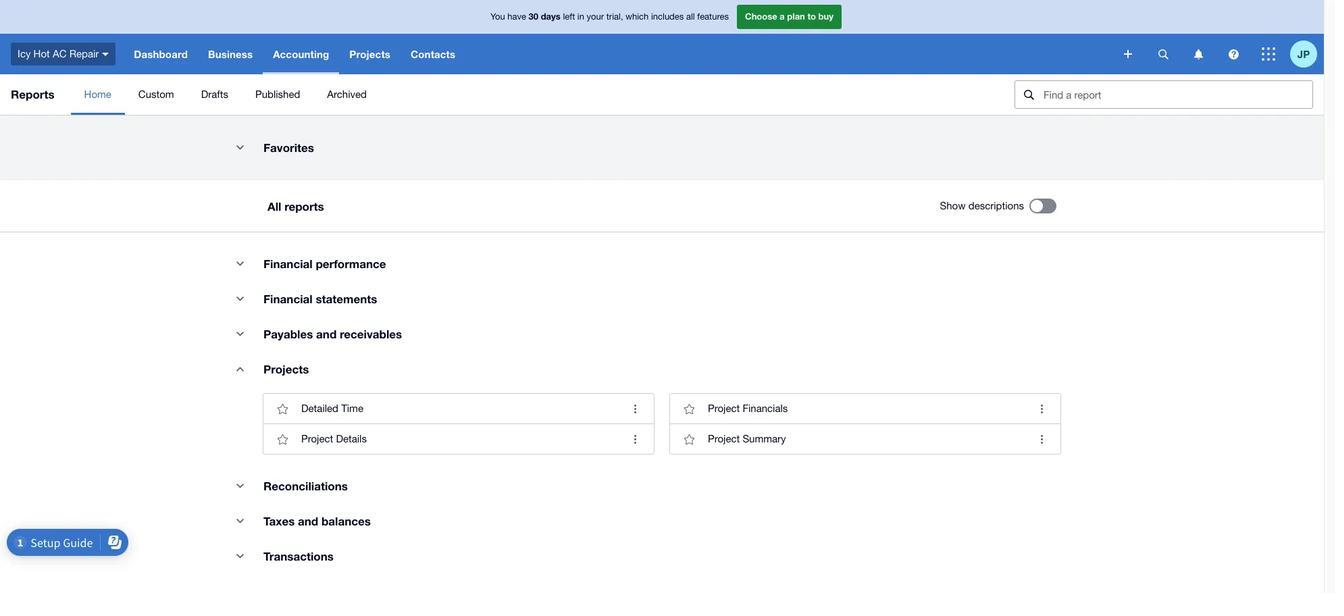 Task type: locate. For each thing, give the bounding box(es) containing it.
1 horizontal spatial projects
[[350, 48, 391, 60]]

favorites
[[264, 141, 314, 155]]

more options image
[[622, 426, 649, 453], [1029, 426, 1056, 453]]

more options image inside project summary link
[[1029, 426, 1056, 453]]

you have 30 days left in your trial, which includes all features
[[491, 11, 729, 22]]

show
[[940, 200, 966, 212]]

None field
[[1015, 80, 1314, 109]]

projects inside popup button
[[350, 48, 391, 60]]

all reports
[[268, 199, 324, 213]]

0 horizontal spatial more options image
[[622, 426, 649, 453]]

project
[[708, 403, 740, 414], [301, 433, 333, 445], [708, 433, 740, 445]]

0 vertical spatial financial
[[264, 257, 313, 271]]

collapse report group image left transactions
[[226, 543, 253, 570]]

navigation containing dashboard
[[124, 34, 1115, 74]]

financial up financial statements
[[264, 257, 313, 271]]

financials
[[743, 403, 788, 414]]

project up project summary
[[708, 403, 740, 414]]

have
[[508, 12, 526, 22]]

svg image inside 'icy hot ac repair' popup button
[[102, 53, 109, 56]]

collapse report group image for financial statements
[[226, 285, 253, 312]]

project summary link
[[670, 424, 1061, 454]]

project down detailed
[[301, 433, 333, 445]]

which
[[626, 12, 649, 22]]

1 more options image from the left
[[622, 395, 649, 422]]

1 financial from the top
[[264, 257, 313, 271]]

drafts link
[[188, 74, 242, 115]]

favorite image inside detailed time link
[[269, 395, 296, 422]]

all
[[687, 12, 695, 22]]

projects up 'archived'
[[350, 48, 391, 60]]

1 vertical spatial financial
[[264, 292, 313, 306]]

plan
[[788, 11, 806, 22]]

3 collapse report group image from the top
[[226, 543, 253, 570]]

more options image inside project details link
[[622, 426, 649, 453]]

show descriptions
[[940, 200, 1025, 212]]

and for payables
[[316, 327, 337, 341]]

navigation
[[124, 34, 1115, 74]]

favorite image left project financials
[[676, 395, 703, 422]]

more options image for detailed time
[[622, 395, 649, 422]]

financial up payables
[[264, 292, 313, 306]]

project for project details
[[301, 433, 333, 445]]

financial
[[264, 257, 313, 271], [264, 292, 313, 306]]

custom link
[[125, 74, 188, 115]]

1 vertical spatial collapse report group image
[[226, 508, 253, 535]]

more options image
[[622, 395, 649, 422], [1029, 395, 1056, 422]]

and down financial statements
[[316, 327, 337, 341]]

project details
[[301, 433, 367, 445]]

financial statements
[[264, 292, 377, 306]]

30
[[529, 11, 539, 22]]

favorite image for project financials
[[676, 395, 703, 422]]

menu
[[71, 74, 1004, 115]]

icy hot ac repair
[[18, 48, 99, 59]]

2 more options image from the left
[[1029, 395, 1056, 422]]

more options image for project financials
[[1029, 395, 1056, 422]]

dashboard link
[[124, 34, 198, 74]]

repair
[[69, 48, 99, 59]]

0 vertical spatial and
[[316, 327, 337, 341]]

2 vertical spatial collapse report group image
[[226, 543, 253, 570]]

2 financial from the top
[[264, 292, 313, 306]]

0 horizontal spatial svg image
[[1159, 49, 1169, 59]]

0 horizontal spatial more options image
[[622, 395, 649, 422]]

statements
[[316, 292, 377, 306]]

collapse report group image for favorites
[[226, 134, 253, 161]]

collapse report group image left reconciliations
[[226, 472, 253, 499]]

favorite image left project summary
[[676, 426, 703, 453]]

detailed
[[301, 403, 339, 414]]

3 collapse report group image from the top
[[226, 285, 253, 312]]

collapse report group image for reconciliations
[[226, 472, 253, 499]]

collapse report group image
[[226, 472, 253, 499], [226, 508, 253, 535], [226, 543, 253, 570]]

accounting
[[273, 48, 329, 60]]

project down project financials
[[708, 433, 740, 445]]

Find a report text field
[[1043, 81, 1313, 108]]

favorite image
[[269, 395, 296, 422], [676, 395, 703, 422], [676, 426, 703, 453]]

more options image inside detailed time link
[[622, 395, 649, 422]]

published link
[[242, 74, 314, 115]]

2 collapse report group image from the top
[[226, 250, 253, 277]]

1 vertical spatial and
[[298, 514, 318, 529]]

trial,
[[607, 12, 623, 22]]

2 more options image from the left
[[1029, 426, 1056, 453]]

drafts
[[201, 89, 228, 100]]

menu containing home
[[71, 74, 1004, 115]]

collapse report group image
[[226, 134, 253, 161], [226, 250, 253, 277], [226, 285, 253, 312], [226, 320, 253, 347]]

collapse report group image left taxes
[[226, 508, 253, 535]]

choose
[[745, 11, 778, 22]]

svg image
[[1159, 49, 1169, 59], [1229, 49, 1239, 59]]

time
[[341, 403, 364, 414]]

a
[[780, 11, 785, 22]]

financial performance
[[264, 257, 386, 271]]

and
[[316, 327, 337, 341], [298, 514, 318, 529]]

balances
[[322, 514, 371, 529]]

reports
[[285, 199, 324, 213]]

includes
[[651, 12, 684, 22]]

0 horizontal spatial projects
[[264, 362, 309, 376]]

performance
[[316, 257, 386, 271]]

icy
[[18, 48, 31, 59]]

more options image for project summary
[[1029, 426, 1056, 453]]

buy
[[819, 11, 834, 22]]

1 horizontal spatial more options image
[[1029, 395, 1056, 422]]

banner
[[0, 0, 1325, 74]]

1 collapse report group image from the top
[[226, 472, 253, 499]]

detailed time link
[[264, 394, 654, 424]]

and right taxes
[[298, 514, 318, 529]]

custom
[[138, 89, 174, 100]]

favorite image inside project financials link
[[676, 395, 703, 422]]

2 collapse report group image from the top
[[226, 508, 253, 535]]

icy hot ac repair button
[[0, 34, 124, 74]]

banner containing jp
[[0, 0, 1325, 74]]

more options image inside project financials link
[[1029, 395, 1056, 422]]

transactions
[[264, 549, 334, 564]]

accounting button
[[263, 34, 340, 74]]

home link
[[71, 74, 125, 115]]

4 collapse report group image from the top
[[226, 320, 253, 347]]

projects
[[350, 48, 391, 60], [264, 362, 309, 376]]

svg image
[[1262, 47, 1276, 61], [1195, 49, 1203, 59], [1125, 50, 1133, 58], [102, 53, 109, 56]]

dashboard
[[134, 48, 188, 60]]

1 horizontal spatial more options image
[[1029, 426, 1056, 453]]

projects down payables
[[264, 362, 309, 376]]

project for project financials
[[708, 403, 740, 414]]

1 collapse report group image from the top
[[226, 134, 253, 161]]

1 more options image from the left
[[622, 426, 649, 453]]

1 horizontal spatial svg image
[[1229, 49, 1239, 59]]

navigation inside banner
[[124, 34, 1115, 74]]

project summary
[[708, 433, 786, 445]]

0 vertical spatial collapse report group image
[[226, 472, 253, 499]]

favorite image up favorite image
[[269, 395, 296, 422]]

0 vertical spatial projects
[[350, 48, 391, 60]]

collapse report group image for transactions
[[226, 543, 253, 570]]



Task type: describe. For each thing, give the bounding box(es) containing it.
reconciliations
[[264, 479, 348, 493]]

taxes and balances
[[264, 514, 371, 529]]

all
[[268, 199, 281, 213]]

detailed time
[[301, 403, 364, 414]]

payables
[[264, 327, 313, 341]]

reports
[[11, 87, 54, 101]]

projects button
[[340, 34, 401, 74]]

published
[[255, 89, 300, 100]]

collapse report group image for payables and receivables
[[226, 320, 253, 347]]

details
[[336, 433, 367, 445]]

ac
[[53, 48, 67, 59]]

1 svg image from the left
[[1159, 49, 1169, 59]]

contacts button
[[401, 34, 466, 74]]

1 vertical spatial projects
[[264, 362, 309, 376]]

financial for financial statements
[[264, 292, 313, 306]]

payables and receivables
[[264, 327, 402, 341]]

expand report group image
[[226, 355, 253, 383]]

taxes
[[264, 514, 295, 529]]

receivables
[[340, 327, 402, 341]]

contacts
[[411, 48, 456, 60]]

you
[[491, 12, 505, 22]]

choose a plan to buy
[[745, 11, 834, 22]]

summary
[[743, 433, 786, 445]]

left
[[563, 12, 575, 22]]

archived
[[327, 89, 367, 100]]

archived link
[[314, 74, 380, 115]]

business
[[208, 48, 253, 60]]

jp button
[[1291, 34, 1325, 74]]

hot
[[34, 48, 50, 59]]

collapse report group image for taxes and balances
[[226, 508, 253, 535]]

descriptions
[[969, 200, 1025, 212]]

business button
[[198, 34, 263, 74]]

financial for financial performance
[[264, 257, 313, 271]]

2 svg image from the left
[[1229, 49, 1239, 59]]

more options image for project details
[[622, 426, 649, 453]]

project financials
[[708, 403, 788, 414]]

days
[[541, 11, 561, 22]]

favorite image for project summary
[[676, 426, 703, 453]]

features
[[698, 12, 729, 22]]

collapse report group image for financial performance
[[226, 250, 253, 277]]

favorite image
[[269, 426, 296, 453]]

your
[[587, 12, 604, 22]]

jp
[[1298, 48, 1311, 60]]

project details link
[[264, 424, 654, 454]]

and for taxes
[[298, 514, 318, 529]]

favorite image for detailed time
[[269, 395, 296, 422]]

home
[[84, 89, 111, 100]]

project financials link
[[670, 394, 1061, 424]]

to
[[808, 11, 816, 22]]

project for project summary
[[708, 433, 740, 445]]

in
[[578, 12, 585, 22]]



Task type: vqa. For each thing, say whether or not it's contained in the screenshot.
Taxes
yes



